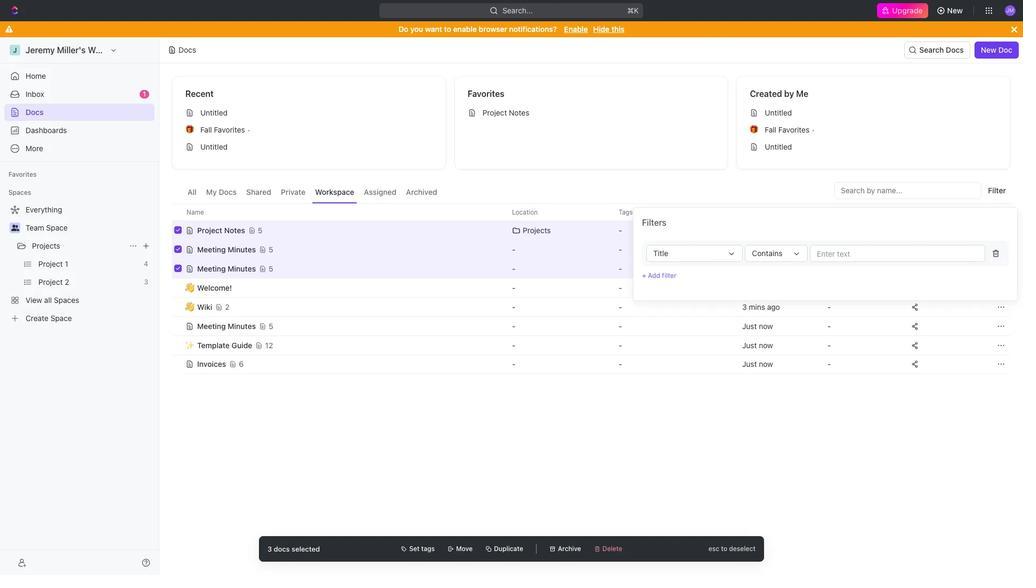 Task type: locate. For each thing, give the bounding box(es) containing it.
new inside the new button
[[947, 6, 963, 15]]

3
[[742, 245, 747, 254], [742, 264, 747, 273], [742, 302, 747, 312], [268, 545, 272, 553]]

1 vertical spatial minutes
[[228, 264, 256, 273]]

project inside project notes link
[[483, 108, 507, 117]]

to right "esc"
[[721, 545, 728, 553]]

1 vertical spatial just
[[742, 341, 757, 350]]

projects
[[523, 226, 551, 235], [32, 241, 60, 250]]

fall favorites • for created by me
[[765, 125, 815, 134]]

1 vertical spatial mins
[[749, 264, 765, 273]]

favorites inside button
[[9, 171, 37, 179]]

column header
[[172, 204, 184, 221]]

🎁 for created by me
[[750, 126, 759, 134]]

row containing wiki
[[172, 297, 1011, 318]]

2 fall favorites • from the left
[[765, 125, 815, 134]]

1 just from the top
[[742, 322, 757, 331]]

1 horizontal spatial projects
[[523, 226, 551, 235]]

1 horizontal spatial project notes
[[483, 108, 529, 117]]

1 • from the left
[[247, 126, 250, 134]]

1 horizontal spatial •
[[812, 126, 815, 134]]

archived button
[[403, 182, 440, 204]]

to right want
[[444, 25, 451, 34]]

fall favorites • down the by
[[765, 125, 815, 134]]

fall
[[200, 125, 212, 134], [765, 125, 777, 134]]

notes inside row
[[224, 226, 245, 235]]

minutes for 3rd row from the bottom of the table containing project notes
[[228, 322, 256, 331]]

3 just from the top
[[742, 360, 757, 369]]

1 🎁 from the left
[[185, 126, 194, 134]]

0 vertical spatial to
[[444, 25, 451, 34]]

2 vertical spatial ago
[[767, 302, 780, 312]]

projects inside tree
[[32, 241, 60, 250]]

0 vertical spatial meeting
[[197, 245, 226, 254]]

0 vertical spatial meeting minutes
[[197, 245, 256, 254]]

2 vertical spatial now
[[759, 360, 773, 369]]

0 vertical spatial 3 mins ago
[[742, 245, 780, 254]]

5 row from the top
[[172, 278, 1011, 298]]

1 vertical spatial to
[[721, 545, 728, 553]]

just now
[[742, 322, 773, 331], [742, 341, 773, 350], [742, 360, 773, 369]]

fall favorites • down recent
[[200, 125, 250, 134]]

3 mins ago for seventh row from the bottom
[[742, 245, 780, 254]]

1 vertical spatial projects
[[32, 241, 60, 250]]

tab list
[[185, 182, 440, 204]]

home link
[[4, 68, 155, 85]]

fall favorites •
[[200, 125, 250, 134], [765, 125, 815, 134]]

0 horizontal spatial fall
[[200, 125, 212, 134]]

home
[[26, 71, 46, 80]]

2 vertical spatial 3 mins ago
[[742, 302, 780, 312]]

3 meeting minutes from the top
[[197, 322, 256, 331]]

projects down team space
[[32, 241, 60, 250]]

row containing template guide
[[172, 335, 1011, 356]]

1 vertical spatial notes
[[224, 226, 245, 235]]

just for minutes
[[742, 322, 757, 331]]

2 fall from the left
[[765, 125, 777, 134]]

Search by name... text field
[[841, 183, 976, 199]]

3 mins ago
[[742, 245, 780, 254], [742, 264, 780, 273], [742, 302, 780, 312]]

sharing
[[913, 208, 936, 216]]

new button
[[932, 2, 969, 19]]

docs right search
[[946, 45, 964, 54]]

0 horizontal spatial date
[[742, 208, 757, 216]]

all button
[[185, 182, 199, 204]]

just
[[742, 322, 757, 331], [742, 341, 757, 350], [742, 360, 757, 369]]

row
[[172, 204, 1011, 221], [172, 220, 1011, 241], [172, 239, 1011, 260], [172, 258, 1011, 280], [172, 278, 1011, 298], [172, 297, 1011, 318], [172, 316, 1011, 337], [172, 335, 1011, 356], [172, 354, 1011, 375]]

3 for seventh row from the bottom
[[742, 245, 747, 254]]

1 horizontal spatial project
[[483, 108, 507, 117]]

tree containing team space
[[4, 201, 155, 327]]

2 date from the left
[[828, 208, 842, 216]]

notifications?
[[509, 25, 557, 34]]

5 for seventh row from the bottom
[[269, 245, 273, 254]]

2 vertical spatial meeting minutes
[[197, 322, 256, 331]]

2 just from the top
[[742, 341, 757, 350]]

meeting for fourth row from the top of the table containing project notes
[[197, 264, 226, 273]]

favorites
[[468, 89, 505, 99], [214, 125, 245, 134], [779, 125, 810, 134], [9, 171, 37, 179]]

1 fall from the left
[[200, 125, 212, 134]]

untitled link
[[181, 104, 437, 122], [746, 104, 1001, 122], [181, 139, 437, 156], [746, 139, 1001, 156]]

meeting minutes
[[197, 245, 256, 254], [197, 264, 256, 273], [197, 322, 256, 331]]

2 vertical spatial just now
[[742, 360, 773, 369]]

project notes inside row
[[197, 226, 245, 235]]

archive button
[[545, 543, 586, 556]]

1 meeting from the top
[[197, 245, 226, 254]]

2 minutes from the top
[[228, 264, 256, 273]]

new
[[947, 6, 963, 15], [981, 45, 997, 54]]

2 🎁 from the left
[[750, 126, 759, 134]]

filter button
[[984, 182, 1011, 199]]

date left viewed
[[828, 208, 842, 216]]

cell
[[172, 221, 184, 240], [736, 221, 821, 240], [821, 221, 907, 240], [907, 221, 992, 240], [992, 221, 1011, 240], [172, 240, 184, 259], [172, 259, 184, 278], [172, 278, 184, 297], [736, 278, 821, 297], [821, 278, 907, 297], [907, 278, 992, 297], [992, 278, 1011, 297], [172, 297, 184, 317], [172, 317, 184, 336], [172, 336, 184, 355], [172, 355, 184, 374]]

1 vertical spatial now
[[759, 341, 773, 350]]

0 vertical spatial projects
[[523, 226, 551, 235]]

0 vertical spatial project notes
[[483, 108, 529, 117]]

private button
[[278, 182, 308, 204]]

mins for seventh row from the bottom
[[749, 245, 765, 254]]

1 row from the top
[[172, 204, 1011, 221]]

2 ago from the top
[[767, 264, 780, 273]]

2 vertical spatial just
[[742, 360, 757, 369]]

1 vertical spatial ago
[[767, 264, 780, 273]]

1 horizontal spatial fall favorites •
[[765, 125, 815, 134]]

1 just now from the top
[[742, 322, 773, 331]]

date inside column header
[[828, 208, 842, 216]]

4 row from the top
[[172, 258, 1011, 280]]

updated
[[758, 208, 783, 216]]

1 vertical spatial project notes
[[197, 226, 245, 235]]

🎁 down recent
[[185, 126, 194, 134]]

🎁 for recent
[[185, 126, 194, 134]]

1 now from the top
[[759, 322, 773, 331]]

date viewed
[[828, 208, 865, 216]]

🎁 down created
[[750, 126, 759, 134]]

0 vertical spatial notes
[[509, 108, 529, 117]]

0 vertical spatial ago
[[767, 245, 780, 254]]

spaces
[[9, 189, 31, 197]]

2 mins from the top
[[749, 264, 765, 273]]

ago
[[767, 245, 780, 254], [767, 264, 780, 273], [767, 302, 780, 312]]

6 row from the top
[[172, 297, 1011, 318]]

meeting minutes for 3rd row from the bottom of the table containing project notes
[[197, 322, 256, 331]]

do you want to enable browser notifications? enable hide this
[[399, 25, 625, 34]]

upgrade
[[892, 6, 923, 15]]

0 vertical spatial just
[[742, 322, 757, 331]]

1 horizontal spatial 🎁
[[750, 126, 759, 134]]

tree
[[4, 201, 155, 327]]

1 minutes from the top
[[228, 245, 256, 254]]

docs inside docs link
[[26, 108, 44, 117]]

0 vertical spatial just now
[[742, 322, 773, 331]]

2 now from the top
[[759, 341, 773, 350]]

3 mins from the top
[[749, 302, 765, 312]]

fall down created
[[765, 125, 777, 134]]

projects down location
[[523, 226, 551, 235]]

1 vertical spatial meeting minutes
[[197, 264, 256, 273]]

2 vertical spatial mins
[[749, 302, 765, 312]]

1 vertical spatial 3 mins ago
[[742, 264, 780, 273]]

1 mins from the top
[[749, 245, 765, 254]]

name
[[187, 208, 204, 216]]

0 vertical spatial project
[[483, 108, 507, 117]]

3 for fourth row from the top of the table containing project notes
[[742, 264, 747, 273]]

1 horizontal spatial new
[[981, 45, 997, 54]]

project notes link
[[464, 104, 719, 122]]

esc to deselect
[[709, 545, 756, 553]]

this
[[612, 25, 625, 34]]

row containing welcome!
[[172, 278, 1011, 298]]

3 meeting from the top
[[197, 322, 226, 331]]

3 3 mins ago from the top
[[742, 302, 780, 312]]

9 row from the top
[[172, 354, 1011, 375]]

-
[[619, 226, 622, 235], [512, 245, 516, 254], [619, 245, 622, 254], [828, 245, 831, 254], [512, 264, 516, 273], [619, 264, 622, 273], [828, 264, 831, 273], [512, 283, 516, 292], [619, 283, 622, 292], [512, 302, 516, 312], [619, 302, 622, 312], [828, 302, 831, 312], [512, 322, 516, 331], [619, 322, 622, 331], [828, 322, 831, 331], [512, 341, 516, 350], [619, 341, 622, 350], [828, 341, 831, 350], [512, 360, 516, 369], [619, 360, 622, 369], [828, 360, 831, 369]]

2 just now from the top
[[742, 341, 773, 350]]

docs inside my docs button
[[219, 188, 237, 197]]

2 • from the left
[[812, 126, 815, 134]]

just for guide
[[742, 341, 757, 350]]

0 horizontal spatial project
[[197, 226, 222, 235]]

1 vertical spatial project
[[197, 226, 222, 235]]

0 horizontal spatial notes
[[224, 226, 245, 235]]

🎁
[[185, 126, 194, 134], [750, 126, 759, 134]]

invoices
[[197, 360, 226, 369]]

5 for 3rd row from the bottom of the table containing project notes
[[269, 322, 273, 331]]

1 vertical spatial meeting
[[197, 264, 226, 273]]

new left doc
[[981, 45, 997, 54]]

• for recent
[[247, 126, 250, 134]]

1 horizontal spatial date
[[828, 208, 842, 216]]

•
[[247, 126, 250, 134], [812, 126, 815, 134]]

1 vertical spatial new
[[981, 45, 997, 54]]

fall down recent
[[200, 125, 212, 134]]

docs inside search docs button
[[946, 45, 964, 54]]

1 vertical spatial just now
[[742, 341, 773, 350]]

3 minutes from the top
[[228, 322, 256, 331]]

new doc
[[981, 45, 1013, 54]]

1 3 mins ago from the top
[[742, 245, 780, 254]]

delete button
[[590, 543, 627, 556]]

row containing name
[[172, 204, 1011, 221]]

1 date from the left
[[742, 208, 757, 216]]

0 vertical spatial mins
[[749, 245, 765, 254]]

0 horizontal spatial project notes
[[197, 226, 245, 235]]

minutes for fourth row from the top of the table containing project notes
[[228, 264, 256, 273]]

2 vertical spatial minutes
[[228, 322, 256, 331]]

1 horizontal spatial notes
[[509, 108, 529, 117]]

table
[[172, 204, 1011, 375]]

0 horizontal spatial 🎁
[[185, 126, 194, 134]]

0 vertical spatial minutes
[[228, 245, 256, 254]]

guide
[[232, 341, 252, 350]]

filter button
[[984, 182, 1011, 199]]

docs right my
[[219, 188, 237, 197]]

assigned button
[[361, 182, 399, 204]]

0 horizontal spatial •
[[247, 126, 250, 134]]

new inside new doc button
[[981, 45, 997, 54]]

0 horizontal spatial projects
[[32, 241, 60, 250]]

just now for guide
[[742, 341, 773, 350]]

1 horizontal spatial fall
[[765, 125, 777, 134]]

0 horizontal spatial to
[[444, 25, 451, 34]]

untitled
[[200, 108, 228, 117], [765, 108, 792, 117], [200, 142, 228, 151], [765, 142, 792, 151]]

enable
[[453, 25, 477, 34]]

2 vertical spatial meeting
[[197, 322, 226, 331]]

0 vertical spatial new
[[947, 6, 963, 15]]

fall for recent
[[200, 125, 212, 134]]

mins for row containing wiki
[[749, 302, 765, 312]]

docs down "inbox"
[[26, 108, 44, 117]]

2 row from the top
[[172, 220, 1011, 241]]

date left updated at the right top of the page
[[742, 208, 757, 216]]

0 vertical spatial now
[[759, 322, 773, 331]]

2 meeting minutes from the top
[[197, 264, 256, 273]]

welcome!
[[197, 283, 232, 292]]

2 meeting from the top
[[197, 264, 226, 273]]

shared
[[246, 188, 271, 197]]

5
[[258, 226, 263, 235], [269, 245, 273, 254], [269, 264, 273, 273], [269, 322, 273, 331]]

2 3 mins ago from the top
[[742, 264, 780, 273]]

notes
[[509, 108, 529, 117], [224, 226, 245, 235]]

0 horizontal spatial new
[[947, 6, 963, 15]]

created
[[750, 89, 782, 99]]

new up search docs
[[947, 6, 963, 15]]

0 horizontal spatial fall favorites •
[[200, 125, 250, 134]]

shared button
[[244, 182, 274, 204]]

1 meeting minutes from the top
[[197, 245, 256, 254]]

meeting
[[197, 245, 226, 254], [197, 264, 226, 273], [197, 322, 226, 331]]

1 fall favorites • from the left
[[200, 125, 250, 134]]

8 row from the top
[[172, 335, 1011, 356]]



Task type: vqa. For each thing, say whether or not it's contained in the screenshot.


Task type: describe. For each thing, give the bounding box(es) containing it.
team space link
[[26, 220, 152, 237]]

filter
[[988, 186, 1006, 195]]

my docs
[[206, 188, 237, 197]]

search docs
[[920, 45, 964, 54]]

browser
[[479, 25, 507, 34]]

row containing invoices
[[172, 354, 1011, 375]]

row containing project notes
[[172, 220, 1011, 241]]

1 horizontal spatial to
[[721, 545, 728, 553]]

location
[[512, 208, 538, 216]]

3 for row containing wiki
[[742, 302, 747, 312]]

all
[[188, 188, 197, 197]]

wiki
[[197, 302, 212, 312]]

meeting for 3rd row from the bottom of the table containing project notes
[[197, 322, 226, 331]]

3 row from the top
[[172, 239, 1011, 260]]

doc
[[999, 45, 1013, 54]]

projects inside row
[[523, 226, 551, 235]]

now for guide
[[759, 341, 773, 350]]

tab list containing all
[[185, 182, 440, 204]]

date for date viewed
[[828, 208, 842, 216]]

duplicate
[[494, 545, 523, 553]]

team space
[[26, 223, 68, 232]]

esc
[[709, 545, 720, 553]]

favorites button
[[4, 168, 41, 181]]

dashboards
[[26, 126, 67, 135]]

3 ago from the top
[[767, 302, 780, 312]]

5 for row containing project notes
[[258, 226, 263, 235]]

template guide
[[197, 341, 252, 350]]

add
[[648, 272, 660, 280]]

deselect
[[729, 545, 756, 553]]

search...
[[503, 6, 533, 15]]

meeting for seventh row from the bottom
[[197, 245, 226, 254]]

workspace
[[315, 188, 354, 197]]

now for minutes
[[759, 322, 773, 331]]

created by me
[[750, 89, 809, 99]]

sidebar navigation
[[0, 37, 159, 576]]

viewed
[[844, 208, 865, 216]]

project notes inside project notes link
[[483, 108, 529, 117]]

duplicate button
[[481, 543, 528, 556]]

1 ago from the top
[[767, 245, 780, 254]]

template
[[197, 341, 230, 350]]

meeting minutes for seventh row from the bottom
[[197, 245, 256, 254]]

contains button
[[745, 245, 808, 262]]

filters
[[642, 218, 667, 228]]

docs
[[274, 545, 290, 553]]

private
[[281, 188, 306, 197]]

3 just now from the top
[[742, 360, 773, 369]]

project inside row
[[197, 226, 222, 235]]

dashboards link
[[4, 122, 155, 139]]

date for date updated
[[742, 208, 757, 216]]

• for created by me
[[812, 126, 815, 134]]

search
[[920, 45, 944, 54]]

my docs button
[[203, 182, 239, 204]]

just now for minutes
[[742, 322, 773, 331]]

do
[[399, 25, 408, 34]]

tags
[[619, 208, 633, 216]]

3 docs selected
[[268, 545, 320, 553]]

archived
[[406, 188, 437, 197]]

search docs button
[[905, 42, 970, 59]]

docs link
[[4, 104, 155, 121]]

selected
[[292, 545, 320, 553]]

archive
[[558, 545, 581, 553]]

inbox
[[26, 90, 44, 99]]

you
[[410, 25, 423, 34]]

welcome! button
[[185, 278, 499, 298]]

title
[[653, 249, 668, 258]]

+ add filter
[[642, 272, 677, 280]]

fall for created by me
[[765, 125, 777, 134]]

+
[[642, 272, 646, 280]]

new for new
[[947, 6, 963, 15]]

team
[[26, 223, 44, 232]]

by
[[784, 89, 794, 99]]

me
[[796, 89, 809, 99]]

date viewed column header
[[821, 204, 907, 221]]

contains
[[752, 249, 783, 258]]

filter
[[662, 272, 677, 280]]

7 row from the top
[[172, 316, 1011, 337]]

workspace button
[[312, 182, 357, 204]]

my
[[206, 188, 217, 197]]

3 mins ago for fourth row from the top of the table containing project notes
[[742, 264, 780, 273]]

docs up recent
[[179, 45, 196, 54]]

delete
[[603, 545, 623, 553]]

recent
[[185, 89, 214, 99]]

enable
[[564, 25, 588, 34]]

mins for fourth row from the top of the table containing project notes
[[749, 264, 765, 273]]

5 for fourth row from the top of the table containing project notes
[[269, 264, 273, 273]]

12
[[265, 341, 273, 350]]

⌘k
[[628, 6, 639, 15]]

minutes for seventh row from the bottom
[[228, 245, 256, 254]]

user group image
[[11, 225, 19, 231]]

hide
[[593, 25, 610, 34]]

6
[[239, 360, 244, 369]]

meeting minutes for fourth row from the top of the table containing project notes
[[197, 264, 256, 273]]

new doc button
[[975, 42, 1019, 59]]

assigned
[[364, 188, 396, 197]]

upgrade link
[[877, 3, 928, 18]]

3 mins ago for row containing wiki
[[742, 302, 780, 312]]

2
[[225, 302, 230, 312]]

tree inside the sidebar navigation
[[4, 201, 155, 327]]

new for new doc
[[981, 45, 997, 54]]

3 now from the top
[[759, 360, 773, 369]]

table containing project notes
[[172, 204, 1011, 375]]

title button
[[646, 245, 743, 262]]

space
[[46, 223, 68, 232]]

date updated
[[742, 208, 783, 216]]

want
[[425, 25, 442, 34]]

1
[[143, 90, 146, 98]]

fall favorites • for recent
[[200, 125, 250, 134]]

projects link
[[32, 238, 125, 255]]



